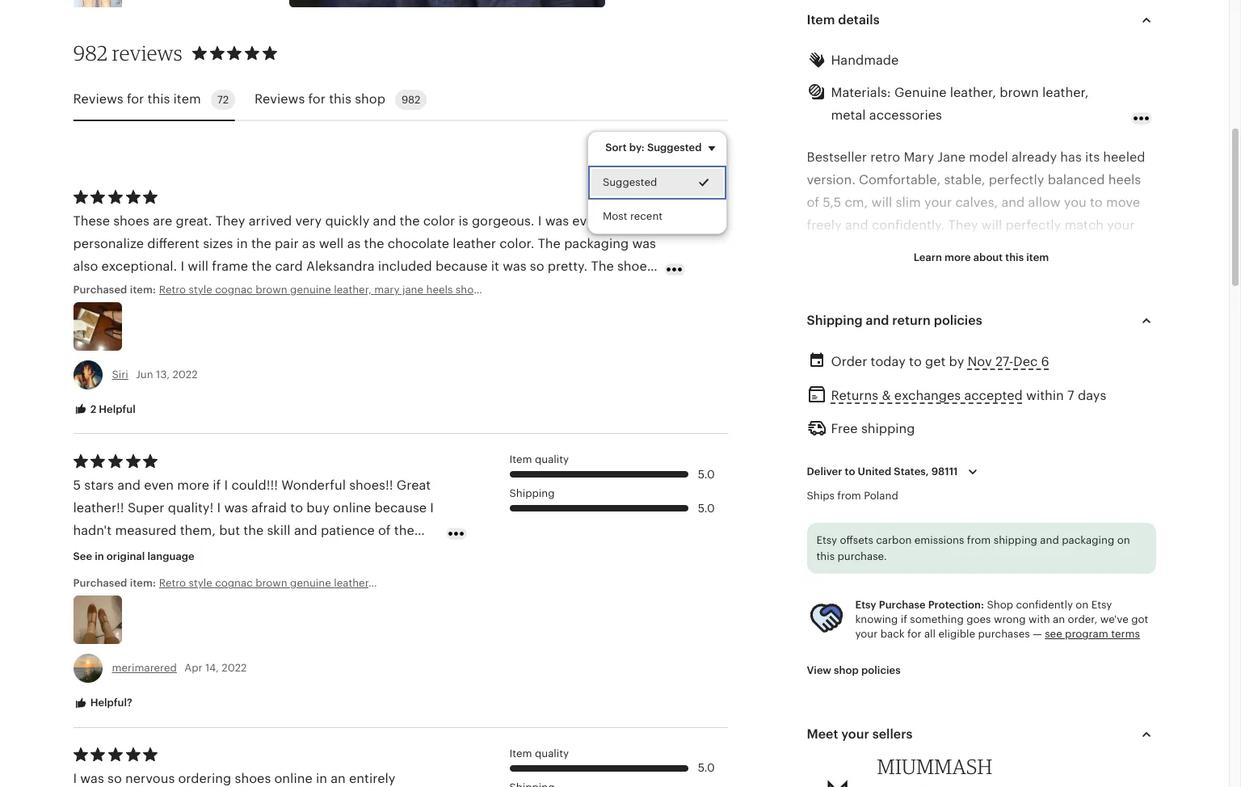 Task type: vqa. For each thing, say whether or not it's contained in the screenshot.
a within Every Shoe Is Handmade Of All-Natural Leather, In A Small Family Manufacture, With Decades-Long Experience.
yes



Task type: describe. For each thing, give the bounding box(es) containing it.
days
[[1078, 389, 1107, 403]]

handmade inside our handmade shoes hold a 2-year guarantee, however, they last longer with proper care.
[[834, 603, 900, 617]]

got
[[1132, 614, 1149, 626]]

a inside our handmade shoes hold a 2-year guarantee, however, they last longer with proper care.
[[974, 603, 981, 617]]

every
[[807, 286, 841, 300]]

golden
[[855, 512, 899, 526]]

and up there
[[294, 524, 317, 537]]

family
[[807, 309, 845, 322]]

a inside every shoe is handmade of all-natural leather, in a small family manufacture, with decades-long experience.
[[1106, 286, 1113, 300]]

genuine
[[895, 86, 947, 99]]

our
[[807, 603, 831, 617]]

returns & exchanges accepted button
[[831, 384, 1023, 408]]

(tuni
[[884, 467, 913, 481]]

menu containing suggested
[[588, 131, 728, 235]]

this inside etsy offsets carbon emissions from shipping and packaging on this purchase.
[[817, 550, 835, 562]]

clasp:
[[807, 512, 852, 526]]

highly
[[73, 592, 113, 605]]

brown inside materials: genuine leather, brown leather, metal accessories
[[1000, 86, 1039, 99]]

your inside shop confidently on etsy knowing if something goes wrong with an order, we've got your back for all eligible purchases —
[[856, 628, 878, 640]]

siri link
[[112, 368, 128, 381]]

cognac inside upper: full grain natural leather in cognac shade of brown
[[1021, 354, 1067, 368]]

super
[[128, 501, 164, 515]]

small
[[1116, 286, 1149, 300]]

was
[[224, 501, 248, 515]]

deliver to united states, 98111 button
[[795, 455, 995, 489]]

with inside every shoe is handmade of all-natural leather, in a small family manufacture, with decades-long experience.
[[934, 309, 960, 322]]

slim
[[896, 196, 921, 209]]

balanced
[[1048, 173, 1105, 187]]

tab list containing reviews for this item
[[73, 80, 728, 121]]

retro style cognac brown genuine leather, mary jane heels shoes, gift for her, boho style shoes, nature lover link
[[159, 283, 700, 297]]

policies inside dropdown button
[[934, 314, 983, 327]]

of inside every shoe is handmade of all-natural leather, in a small family manufacture, with decades-long experience.
[[960, 286, 973, 300]]

learn more about this item
[[914, 251, 1049, 263]]

ships
[[807, 490, 835, 502]]

0 vertical spatial perfectly
[[989, 173, 1045, 187]]

but
[[219, 524, 240, 537]]

if for i
[[213, 478, 221, 492]]

0 vertical spatial they
[[949, 218, 978, 232]]

year
[[996, 603, 1022, 617]]

great
[[397, 478, 431, 492]]

leather, left the mary
[[334, 284, 372, 296]]

natural inside every shoe is handmade of all-natural leather, in a small family manufacture, with decades-long experience.
[[995, 286, 1038, 300]]

0 horizontal spatial from
[[838, 490, 861, 502]]

siri
[[112, 368, 128, 381]]

i down there
[[319, 569, 323, 583]]

boho
[[550, 284, 576, 296]]

with up emissions
[[945, 512, 971, 526]]

go
[[1088, 241, 1104, 255]]

if for something
[[901, 614, 908, 626]]

gift
[[491, 284, 508, 296]]

2 helpful
[[88, 403, 136, 415]]

shipping inside etsy offsets carbon emissions from shipping and packaging on this purchase.
[[994, 534, 1038, 546]]

version.
[[807, 173, 856, 187]]

you inside 5 stars and even more if i could!!! wonderful shoes!! great leather!! super quality! i was afraid to buy online because i hadn't measured them, but the skill and patience of the seller were great guides! i'm thrilled! there are no words! thank you for your impeccable service! i will buy again! highly recommended! very very comfortable!
[[114, 569, 136, 583]]

shipping for shipping and return policies
[[807, 314, 863, 327]]

nickel)
[[994, 512, 1035, 526]]

leather, up has in the right top of the page
[[1043, 86, 1089, 99]]

retro
[[871, 150, 901, 164]]

clasp: golden (metal with no nickel)
[[807, 512, 1035, 526]]

full
[[855, 354, 874, 368]]

982 reviews
[[73, 41, 183, 66]]

all-
[[976, 286, 995, 300]]

heels inside "bestseller retro mary jane model already has its heeled version. comfortable, stable, perfectly balanced heels of 5,5 cm, will slim your calves, and allow you to move freely and confidently. they will perfectly match your dresses and knee-length skirts.  they will also go well with cigarette pants."
[[1109, 173, 1141, 187]]

impeccable
[[192, 569, 264, 583]]

item: for purchased item: retro style cognac brown genuine leather, mary jane heels shoes, gift for her, boho style shoes, nature lover
[[130, 284, 156, 296]]

2 vertical spatial item
[[510, 747, 532, 760]]

details
[[838, 13, 880, 27]]

no inside 5 stars and even more if i could!!! wonderful shoes!! great leather!! super quality! i was afraid to buy online because i hadn't measured them, but the skill and patience of the seller were great guides! i'm thrilled! there are no words! thank you for your impeccable service! i will buy again! highly recommended! very very comfortable!
[[363, 546, 379, 560]]

with inside "bestseller retro mary jane model already has its heeled version. comfortable, stable, perfectly balanced heels of 5,5 cm, will slim your calves, and allow you to move freely and confidently. they will perfectly match your dresses and knee-length skirts.  they will also go well with cigarette pants."
[[807, 263, 834, 277]]

policies inside button
[[862, 665, 901, 677]]

1 vertical spatial item
[[510, 454, 532, 466]]

see
[[1045, 628, 1063, 640]]

in inside upper: full grain natural leather in cognac shade of brown
[[1006, 354, 1017, 368]]

your inside 5 stars and even more if i could!!! wonderful shoes!! great leather!! super quality! i was afraid to buy online because i hadn't measured them, but the skill and patience of the seller were great guides! i'm thrilled! there are no words! thank you for your impeccable service! i will buy again! highly recommended! very very comfortable!
[[160, 569, 188, 583]]

very
[[245, 592, 272, 605]]

1 shoes, from the left
[[456, 284, 488, 296]]

order,
[[1068, 614, 1098, 626]]

2
[[90, 403, 96, 415]]

2022 for merimarered apr 14, 2022
[[222, 662, 247, 674]]

shop
[[987, 599, 1014, 611]]

bestseller
[[807, 150, 867, 164]]

cm,
[[845, 196, 868, 209]]

item: for purchased item:
[[130, 577, 156, 589]]

back
[[881, 628, 905, 640]]

her,
[[528, 284, 547, 296]]

shade
[[1070, 354, 1107, 368]]

to inside 5 stars and even more if i could!!! wonderful shoes!! great leather!! super quality! i was afraid to buy online because i hadn't measured them, but the skill and patience of the seller were great guides! i'm thrilled! there are no words! thank you for your impeccable service! i will buy again! highly recommended! very very comfortable!
[[290, 501, 303, 515]]

beige
[[984, 422, 1019, 436]]

see in original language
[[73, 550, 194, 563]]

i left was
[[217, 501, 221, 515]]

leather, right genuine
[[950, 86, 997, 99]]

them,
[[180, 524, 216, 537]]

view shop policies
[[807, 665, 901, 677]]

heeled
[[1104, 150, 1146, 164]]

your inside dropdown button
[[842, 727, 870, 741]]

1 style from the left
[[189, 284, 212, 296]]

thrilled!
[[250, 546, 298, 560]]

freely
[[807, 218, 842, 232]]

language
[[147, 550, 194, 563]]

2 quality from the top
[[535, 747, 569, 760]]

with inside shop confidently on etsy knowing if something goes wrong with an order, we've got your back for all eligible purchases —
[[1029, 614, 1050, 626]]

will inside 5 stars and even more if i could!!! wonderful shoes!! great leather!! super quality! i was afraid to buy online because i hadn't measured them, but the skill and patience of the seller were great guides! i'm thrilled! there are no words! thank you for your impeccable service! i will buy again! highly recommended! very very comfortable!
[[326, 569, 347, 583]]

2 the from the left
[[394, 524, 414, 537]]

0 horizontal spatial natural
[[856, 422, 899, 436]]

confidently.
[[872, 218, 945, 232]]

we've
[[1101, 614, 1129, 626]]

are
[[340, 546, 360, 560]]

etsy for etsy offsets carbon emissions from shipping and packaging on this purchase.
[[817, 534, 837, 546]]

wonderful
[[282, 478, 346, 492]]

2 shoes, from the left
[[605, 284, 637, 296]]

suggested inside button
[[603, 176, 658, 188]]

item details
[[807, 13, 880, 27]]

manufacture,
[[848, 309, 931, 322]]

inside: natural goat leather, beige
[[807, 422, 1019, 436]]

of inside "bestseller retro mary jane model already has its heeled version. comfortable, stable, perfectly balanced heels of 5,5 cm, will slim your calves, and allow you to move freely and confidently. they will perfectly match your dresses and knee-length skirts.  they will also go well with cigarette pants."
[[807, 196, 820, 209]]

more inside dropdown button
[[945, 251, 971, 263]]

order today to get by nov 27-dec 6
[[831, 355, 1050, 369]]

1 vertical spatial they
[[1002, 241, 1032, 255]]

stars
[[84, 478, 114, 492]]

ships from poland
[[807, 490, 899, 502]]

most
[[603, 210, 628, 223]]

proper
[[936, 626, 978, 639]]

every shoe is handmade of all-natural leather, in a small family manufacture, with decades-long experience.
[[807, 286, 1149, 322]]

already
[[1012, 150, 1057, 164]]

to inside "bestseller retro mary jane model already has its heeled version. comfortable, stable, perfectly balanced heels of 5,5 cm, will slim your calves, and allow you to move freely and confidently. they will perfectly match your dresses and knee-length skirts.  they will also go well with cigarette pants."
[[1090, 196, 1103, 209]]

however,
[[1096, 603, 1152, 617]]

0 horizontal spatial heels
[[426, 284, 453, 296]]

is
[[877, 286, 887, 300]]

last
[[838, 626, 859, 639]]

suggested button
[[589, 166, 727, 200]]

purchase.
[[838, 550, 887, 562]]

shipping for shipping
[[510, 488, 555, 500]]

shop inside tab list
[[355, 93, 385, 106]]

view details of this review photo by merimarered image
[[73, 596, 122, 644]]

1 item quality from the top
[[510, 454, 569, 466]]

0 horizontal spatial brown
[[256, 284, 287, 296]]

leather!!
[[73, 501, 124, 515]]

all
[[925, 628, 936, 640]]

helpful? button
[[61, 689, 145, 718]]

very
[[215, 592, 242, 605]]

by
[[949, 355, 965, 369]]

shoes
[[903, 603, 940, 617]]

measured
[[115, 524, 177, 537]]



Task type: locate. For each thing, give the bounding box(es) containing it.
brown up already
[[1000, 86, 1039, 99]]

get
[[925, 355, 946, 369]]

program
[[1065, 628, 1109, 640]]

recommended!
[[116, 592, 211, 605]]

wrong
[[994, 614, 1026, 626]]

materials: genuine leather, brown leather, metal accessories
[[831, 86, 1089, 122]]

black
[[848, 467, 881, 481]]

purchased for purchased item:
[[73, 577, 127, 589]]

deliver to united states, 98111
[[807, 466, 958, 478]]

the right but
[[244, 524, 264, 537]]

the up words!
[[394, 524, 414, 537]]

item inside dropdown button
[[807, 13, 835, 27]]

2 horizontal spatial brown
[[1000, 86, 1039, 99]]

1 vertical spatial 2022
[[222, 662, 247, 674]]

of
[[807, 196, 820, 209], [960, 286, 973, 300], [1111, 354, 1123, 368], [378, 524, 391, 537]]

they down calves,
[[949, 218, 978, 232]]

dec
[[1014, 355, 1038, 369]]

if down purchase
[[901, 614, 908, 626]]

skill
[[267, 524, 291, 537]]

from down the 'black'
[[838, 490, 861, 502]]

for
[[127, 93, 144, 106], [308, 93, 326, 106], [511, 284, 525, 296], [140, 569, 157, 583], [908, 628, 922, 640]]

1 horizontal spatial they
[[1002, 241, 1032, 255]]

5,5 down version.
[[823, 196, 842, 209]]

etsy for etsy purchase protection:
[[856, 599, 877, 611]]

heel: coated 5,5 cm
[[807, 558, 934, 571]]

poland
[[864, 490, 899, 502]]

purchased item:
[[73, 577, 159, 589]]

in inside every shoe is handmade of all-natural leather, in a small family manufacture, with decades-long experience.
[[1091, 286, 1102, 300]]

if inside shop confidently on etsy knowing if something goes wrong with an order, we've got your back for all eligible purchases —
[[901, 614, 908, 626]]

3 5.0 from the top
[[698, 761, 715, 774]]

of inside upper: full grain natural leather in cognac shade of brown
[[1111, 354, 1123, 368]]

1 vertical spatial quality
[[535, 747, 569, 760]]

well
[[1107, 241, 1132, 255]]

reviews for reviews for this shop
[[255, 93, 305, 106]]

item:
[[130, 284, 156, 296], [130, 577, 156, 589]]

policies down back
[[862, 665, 901, 677]]

1 horizontal spatial shoes,
[[605, 284, 637, 296]]

natural up exchanges
[[912, 354, 956, 368]]

with right return
[[934, 309, 960, 322]]

policies
[[934, 314, 983, 327], [862, 665, 901, 677]]

will up skirts.
[[982, 218, 1003, 232]]

0 horizontal spatial shipping
[[510, 488, 555, 500]]

1 vertical spatial item:
[[130, 577, 156, 589]]

reviews down 982 reviews
[[73, 93, 123, 106]]

982 for 982 reviews
[[73, 41, 108, 66]]

leather, inside every shoe is handmade of all-natural leather, in a small family manufacture, with decades-long experience.
[[1041, 286, 1088, 300]]

handmade down pants.
[[891, 286, 957, 300]]

tab list
[[73, 80, 728, 121]]

2 item: from the top
[[130, 577, 156, 589]]

buy down are
[[351, 569, 374, 583]]

and inside etsy offsets carbon emissions from shipping and packaging on this purchase.
[[1040, 534, 1059, 546]]

cognac up the within at the right of the page
[[1021, 354, 1067, 368]]

cognac right retro
[[215, 284, 253, 296]]

1 horizontal spatial style
[[578, 284, 602, 296]]

1 vertical spatial if
[[901, 614, 908, 626]]

shoes,
[[456, 284, 488, 296], [605, 284, 637, 296]]

purchased up view details of this review photo by siri on the left top
[[73, 284, 127, 296]]

perfectly down the allow
[[1006, 218, 1061, 232]]

2 purchased from the top
[[73, 577, 127, 589]]

in inside see in original language button
[[95, 550, 104, 563]]

in right see
[[95, 550, 104, 563]]

perfectly down already
[[989, 173, 1045, 187]]

a left small
[[1106, 286, 1113, 300]]

2 vertical spatial 5.0
[[698, 761, 715, 774]]

1 horizontal spatial on
[[1118, 534, 1130, 546]]

suggested inside dropdown button
[[647, 142, 702, 154]]

genuine
[[290, 284, 331, 296]]

1 horizontal spatial the
[[394, 524, 414, 537]]

1 vertical spatial brown
[[256, 284, 287, 296]]

1 horizontal spatial cognac
[[1021, 354, 1067, 368]]

shoes, left gift
[[456, 284, 488, 296]]

etsy purchase protection:
[[856, 599, 984, 611]]

to right afraid
[[290, 501, 303, 515]]

helpful?
[[88, 697, 132, 709]]

in up experience.
[[1091, 286, 1102, 300]]

2 horizontal spatial etsy
[[1092, 599, 1112, 611]]

0 horizontal spatial 5,5
[[823, 196, 842, 209]]

shoes!!
[[349, 478, 393, 492]]

&
[[882, 389, 891, 403]]

2 horizontal spatial natural
[[995, 286, 1038, 300]]

view shop policies button
[[795, 657, 913, 686]]

jane
[[938, 150, 966, 164]]

brown down upper:
[[807, 377, 846, 390]]

heels right "jane"
[[426, 284, 453, 296]]

1 vertical spatial heels
[[426, 284, 453, 296]]

leather,
[[950, 86, 997, 99], [1043, 86, 1089, 99], [334, 284, 372, 296], [1041, 286, 1088, 300], [934, 422, 981, 436]]

item left also
[[1027, 251, 1049, 263]]

5,5 inside "bestseller retro mary jane model already has its heeled version. comfortable, stable, perfectly balanced heels of 5,5 cm, will slim your calves, and allow you to move freely and confidently. they will perfectly match your dresses and knee-length skirts.  they will also go well with cigarette pants."
[[823, 196, 842, 209]]

returns & exchanges accepted within 7 days
[[831, 389, 1107, 403]]

1 vertical spatial policies
[[862, 665, 901, 677]]

1 reviews from the left
[[73, 93, 123, 106]]

suggested up most recent
[[603, 176, 658, 188]]

sort by: suggested
[[606, 142, 702, 154]]

2 item quality from the top
[[510, 747, 569, 760]]

policies down all-
[[934, 314, 983, 327]]

2 vertical spatial natural
[[856, 422, 899, 436]]

0 vertical spatial 2022
[[173, 368, 198, 381]]

and left packaging
[[1040, 534, 1059, 546]]

will left also
[[1035, 241, 1056, 255]]

thank
[[73, 569, 110, 583]]

and inside dropdown button
[[866, 314, 889, 327]]

natural down the &
[[856, 422, 899, 436]]

0 vertical spatial no
[[975, 512, 991, 526]]

natural up long
[[995, 286, 1038, 300]]

0 horizontal spatial style
[[189, 284, 212, 296]]

perfectly
[[989, 173, 1045, 187], [1006, 218, 1061, 232]]

shipping down nickel)
[[994, 534, 1038, 546]]

1 horizontal spatial 2022
[[222, 662, 247, 674]]

1 vertical spatial cognac
[[1021, 354, 1067, 368]]

sole: black (tuni leather)
[[807, 467, 964, 481]]

1 horizontal spatial from
[[967, 534, 991, 546]]

1 horizontal spatial shipping
[[994, 534, 1038, 546]]

knee-
[[884, 241, 919, 255]]

a
[[1106, 286, 1113, 300], [974, 603, 981, 617]]

0 horizontal spatial they
[[949, 218, 978, 232]]

0 vertical spatial item
[[173, 93, 201, 106]]

more up quality!
[[177, 478, 209, 492]]

6
[[1041, 355, 1050, 369]]

1 horizontal spatial shop
[[834, 665, 859, 677]]

2 horizontal spatial in
[[1091, 286, 1102, 300]]

of up freely
[[807, 196, 820, 209]]

1 vertical spatial suggested
[[603, 176, 658, 188]]

style right retro
[[189, 284, 212, 296]]

reviews right 72
[[255, 93, 305, 106]]

2 vertical spatial in
[[95, 550, 104, 563]]

its
[[1086, 150, 1100, 164]]

shoes, left nature
[[605, 284, 637, 296]]

1 vertical spatial perfectly
[[1006, 218, 1061, 232]]

0 horizontal spatial you
[[114, 569, 136, 583]]

purchased up highly
[[73, 577, 127, 589]]

1 vertical spatial more
[[177, 478, 209, 492]]

pants.
[[896, 263, 934, 277]]

could!!!
[[232, 478, 278, 492]]

natural inside upper: full grain natural leather in cognac shade of brown
[[912, 354, 956, 368]]

0 horizontal spatial more
[[177, 478, 209, 492]]

were
[[110, 546, 140, 560]]

handmade
[[891, 286, 957, 300], [834, 603, 900, 617]]

etsy inside etsy offsets carbon emissions from shipping and packaging on this purchase.
[[817, 534, 837, 546]]

from inside etsy offsets carbon emissions from shipping and packaging on this purchase.
[[967, 534, 991, 546]]

of down because
[[378, 524, 391, 537]]

on inside etsy offsets carbon emissions from shipping and packaging on this purchase.
[[1118, 534, 1130, 546]]

98111
[[932, 466, 958, 478]]

1 vertical spatial handmade
[[834, 603, 900, 617]]

1 horizontal spatial if
[[901, 614, 908, 626]]

0 horizontal spatial item
[[173, 93, 201, 106]]

item details button
[[792, 1, 1171, 40]]

in right leather
[[1006, 354, 1017, 368]]

0 horizontal spatial buy
[[307, 501, 330, 515]]

menu
[[588, 131, 728, 235]]

nov 27-dec 6 button
[[968, 350, 1050, 374]]

1 vertical spatial on
[[1076, 599, 1089, 611]]

item inside tab list
[[173, 93, 201, 106]]

1 vertical spatial shipping
[[994, 534, 1038, 546]]

1 vertical spatial from
[[967, 534, 991, 546]]

our handmade shoes hold a 2-year guarantee, however, they last longer with proper care.
[[807, 603, 1152, 639]]

item
[[173, 93, 201, 106], [1027, 251, 1049, 263]]

0 horizontal spatial reviews
[[73, 93, 123, 106]]

and down cm,
[[845, 218, 869, 232]]

0 horizontal spatial shoes,
[[456, 284, 488, 296]]

heel:
[[807, 558, 843, 571]]

2022 right the 14,
[[222, 662, 247, 674]]

more right learn
[[945, 251, 971, 263]]

see in original language button
[[61, 542, 207, 572]]

siri jun 13, 2022
[[112, 368, 198, 381]]

1 vertical spatial 982
[[402, 94, 421, 106]]

for inside shop confidently on etsy knowing if something goes wrong with an order, we've got your back for all eligible purchases —
[[908, 628, 922, 640]]

leather, down returns & exchanges accepted within 7 days
[[934, 422, 981, 436]]

for inside 5 stars and even more if i could!!! wonderful shoes!! great leather!! super quality! i was afraid to buy online because i hadn't measured them, but the skill and patience of the seller were great guides! i'm thrilled! there are no words! thank you for your impeccable service! i will buy again! highly recommended! very very comfortable!
[[140, 569, 157, 583]]

learn more about this item button
[[902, 243, 1061, 272]]

they
[[949, 218, 978, 232], [1002, 241, 1032, 255]]

0 horizontal spatial the
[[244, 524, 264, 537]]

heels down heeled
[[1109, 173, 1141, 187]]

no right are
[[363, 546, 379, 560]]

you
[[1064, 196, 1087, 209], [114, 569, 136, 583]]

no
[[975, 512, 991, 526], [363, 546, 379, 560]]

0 horizontal spatial on
[[1076, 599, 1089, 611]]

on inside shop confidently on etsy knowing if something goes wrong with an order, we've got your back for all eligible purchases —
[[1076, 599, 1089, 611]]

your down language
[[160, 569, 188, 583]]

to up 'match'
[[1090, 196, 1103, 209]]

0 horizontal spatial cognac
[[215, 284, 253, 296]]

982 for 982
[[402, 94, 421, 106]]

0 vertical spatial item
[[807, 13, 835, 27]]

0 horizontal spatial 982
[[73, 41, 108, 66]]

item
[[807, 13, 835, 27], [510, 454, 532, 466], [510, 747, 532, 760]]

see program terms
[[1045, 628, 1140, 640]]

to up 'ships from poland'
[[845, 466, 855, 478]]

will down are
[[326, 569, 347, 583]]

from right emissions
[[967, 534, 991, 546]]

1 horizontal spatial shipping
[[807, 314, 863, 327]]

and up cigarette
[[858, 241, 881, 255]]

today
[[871, 355, 906, 369]]

0 horizontal spatial etsy
[[817, 534, 837, 546]]

handmade inside every shoe is handmade of all-natural leather, in a small family manufacture, with decades-long experience.
[[891, 286, 957, 300]]

reviews for reviews for this item
[[73, 93, 123, 106]]

merimarered link
[[112, 662, 177, 674]]

if up quality!
[[213, 478, 221, 492]]

brown left genuine at the top left of page
[[256, 284, 287, 296]]

mary
[[904, 150, 934, 164]]

0 vertical spatial from
[[838, 490, 861, 502]]

nov
[[968, 355, 992, 369]]

etsy down clasp:
[[817, 534, 837, 546]]

0 vertical spatial on
[[1118, 534, 1130, 546]]

buy down wonderful
[[307, 501, 330, 515]]

1 vertical spatial no
[[363, 546, 379, 560]]

merimarered
[[112, 662, 177, 674]]

item: up recommended!
[[130, 577, 156, 589]]

more inside 5 stars and even more if i could!!! wonderful shoes!! great leather!! super quality! i was afraid to buy online because i hadn't measured them, but the skill and patience of the seller were great guides! i'm thrilled! there are no words! thank you for your impeccable service! i will buy again! highly recommended! very very comfortable!
[[177, 478, 209, 492]]

and left the allow
[[1002, 196, 1025, 209]]

they
[[807, 626, 834, 639]]

1 vertical spatial natural
[[912, 354, 956, 368]]

1 horizontal spatial you
[[1064, 196, 1087, 209]]

with up every at the right top
[[807, 263, 834, 277]]

cm
[[915, 558, 934, 571]]

0 horizontal spatial no
[[363, 546, 379, 560]]

0 vertical spatial more
[[945, 251, 971, 263]]

1 item: from the top
[[130, 284, 156, 296]]

to inside deliver to united states, 98111 dropdown button
[[845, 466, 855, 478]]

1 horizontal spatial reviews
[[255, 93, 305, 106]]

leather, up experience.
[[1041, 286, 1088, 300]]

shop inside button
[[834, 665, 859, 677]]

2022 for siri jun 13, 2022
[[173, 368, 198, 381]]

1 horizontal spatial policies
[[934, 314, 983, 327]]

and down is
[[866, 314, 889, 327]]

suggested right by:
[[647, 142, 702, 154]]

materials:
[[831, 86, 891, 99]]

of inside 5 stars and even more if i could!!! wonderful shoes!! great leather!! super quality! i was afraid to buy online because i hadn't measured them, but the skill and patience of the seller were great guides! i'm thrilled! there are no words! thank you for your impeccable service! i will buy again! highly recommended! very very comfortable!
[[378, 524, 391, 537]]

0 horizontal spatial policies
[[862, 665, 901, 677]]

reviews for this shop
[[255, 93, 385, 106]]

shipping inside dropdown button
[[807, 314, 863, 327]]

this inside dropdown button
[[1006, 251, 1024, 263]]

free shipping
[[831, 422, 915, 436]]

with inside our handmade shoes hold a 2-year guarantee, however, they last longer with proper care.
[[906, 626, 933, 639]]

1 the from the left
[[244, 524, 264, 537]]

1 quality from the top
[[535, 454, 569, 466]]

you inside "bestseller retro mary jane model already has its heeled version. comfortable, stable, perfectly balanced heels of 5,5 cm, will slim your calves, and allow you to move freely and confidently. they will perfectly match your dresses and knee-length skirts.  they will also go well with cigarette pants."
[[1064, 196, 1087, 209]]

etsy inside shop confidently on etsy knowing if something goes wrong with an order, we've got your back for all eligible purchases —
[[1092, 599, 1112, 611]]

shipping
[[861, 422, 915, 436], [994, 534, 1038, 546]]

of right the "shade"
[[1111, 354, 1123, 368]]

5 stars and even more if i could!!! wonderful shoes!! great leather!! super quality! i was afraid to buy online because i hadn't measured them, but the skill and patience of the seller were great guides! i'm thrilled! there are no words! thank you for your impeccable service! i will buy again! highly recommended! very very comfortable!
[[73, 478, 434, 605]]

1 vertical spatial 5.0
[[698, 502, 715, 515]]

1 horizontal spatial a
[[1106, 286, 1113, 300]]

i up was
[[224, 478, 228, 492]]

2 style from the left
[[578, 284, 602, 296]]

purchases
[[978, 628, 1030, 640]]

your right meet
[[842, 727, 870, 741]]

0 vertical spatial suggested
[[647, 142, 702, 154]]

apr
[[184, 662, 202, 674]]

0 vertical spatial a
[[1106, 286, 1113, 300]]

handmade up longer
[[834, 603, 900, 617]]

leather
[[959, 354, 1002, 368]]

2 5.0 from the top
[[698, 502, 715, 515]]

brown inside upper: full grain natural leather in cognac shade of brown
[[807, 377, 846, 390]]

item left 72
[[173, 93, 201, 106]]

on right packaging
[[1118, 534, 1130, 546]]

returns
[[831, 389, 879, 403]]

0 vertical spatial quality
[[535, 454, 569, 466]]

miummash
[[877, 754, 993, 779]]

5,5 left cm
[[893, 558, 911, 571]]

a left 2-
[[974, 603, 981, 617]]

0 horizontal spatial 2022
[[173, 368, 198, 381]]

1 horizontal spatial no
[[975, 512, 991, 526]]

your right slim
[[925, 196, 952, 209]]

1 horizontal spatial buy
[[351, 569, 374, 583]]

purchased for purchased item: retro style cognac brown genuine leather, mary jane heels shoes, gift for her, boho style shoes, nature lover
[[73, 284, 127, 296]]

of left all-
[[960, 286, 973, 300]]

an
[[1053, 614, 1065, 626]]

with down shoes
[[906, 626, 933, 639]]

i down 'great'
[[430, 501, 434, 515]]

0 horizontal spatial in
[[95, 550, 104, 563]]

2 reviews from the left
[[255, 93, 305, 106]]

on up order,
[[1076, 599, 1089, 611]]

1 vertical spatial in
[[1006, 354, 1017, 368]]

with up the —
[[1029, 614, 1050, 626]]

protection:
[[928, 599, 984, 611]]

item inside dropdown button
[[1027, 251, 1049, 263]]

and up super
[[117, 478, 141, 492]]

1 vertical spatial purchased
[[73, 577, 127, 589]]

1 vertical spatial item
[[1027, 251, 1049, 263]]

also
[[1059, 241, 1084, 255]]

0 vertical spatial handmade
[[891, 286, 957, 300]]

no up etsy offsets carbon emissions from shipping and packaging on this purchase.
[[975, 512, 991, 526]]

you down original
[[114, 569, 136, 583]]

knowing
[[856, 614, 898, 626]]

2022 right the 13, at top
[[173, 368, 198, 381]]

1 5.0 from the top
[[698, 468, 715, 481]]

you down balanced
[[1064, 196, 1087, 209]]

model
[[969, 150, 1008, 164]]

0 vertical spatial shipping
[[861, 422, 915, 436]]

your down knowing
[[856, 628, 878, 640]]

0 horizontal spatial shipping
[[861, 422, 915, 436]]

1 vertical spatial buy
[[351, 569, 374, 583]]

seller
[[73, 546, 106, 560]]

0 vertical spatial purchased
[[73, 284, 127, 296]]

to left get
[[909, 355, 922, 369]]

view details of this review photo by siri image
[[73, 302, 122, 351]]

0 vertical spatial item:
[[130, 284, 156, 296]]

upper: full grain natural leather in cognac shade of brown
[[807, 354, 1123, 390]]

jun
[[136, 368, 153, 381]]

1 purchased from the top
[[73, 284, 127, 296]]

1 vertical spatial 5,5
[[893, 558, 911, 571]]

shop
[[355, 93, 385, 106], [834, 665, 859, 677]]

if inside 5 stars and even more if i could!!! wonderful shoes!! great leather!! super quality! i was afraid to buy online because i hadn't measured them, but the skill and patience of the seller were great guides! i'm thrilled! there are no words! thank you for your impeccable service! i will buy again! highly recommended! very very comfortable!
[[213, 478, 221, 492]]

allow
[[1029, 196, 1061, 209]]

they right skirts.
[[1002, 241, 1032, 255]]

1 horizontal spatial natural
[[912, 354, 956, 368]]

1 vertical spatial item quality
[[510, 747, 569, 760]]

comfortable,
[[859, 173, 941, 187]]

handmade
[[831, 53, 899, 67]]

shipping down the &
[[861, 422, 915, 436]]

if
[[213, 478, 221, 492], [901, 614, 908, 626]]

1 vertical spatial you
[[114, 569, 136, 583]]

1 vertical spatial shop
[[834, 665, 859, 677]]

etsy up knowing
[[856, 599, 877, 611]]

982 inside tab list
[[402, 94, 421, 106]]

0 vertical spatial heels
[[1109, 173, 1141, 187]]

style right boho
[[578, 284, 602, 296]]

1 horizontal spatial brown
[[807, 377, 846, 390]]

etsy up we've
[[1092, 599, 1112, 611]]

0 horizontal spatial shop
[[355, 93, 385, 106]]

0 vertical spatial in
[[1091, 286, 1102, 300]]

will right cm,
[[872, 196, 893, 209]]

1 horizontal spatial more
[[945, 251, 971, 263]]

0 vertical spatial policies
[[934, 314, 983, 327]]

0 vertical spatial shipping
[[807, 314, 863, 327]]

0 vertical spatial cognac
[[215, 284, 253, 296]]

goes
[[967, 614, 991, 626]]

your up well
[[1107, 218, 1135, 232]]

72
[[217, 94, 229, 106]]

item: left retro
[[130, 284, 156, 296]]

shipping and return policies button
[[792, 302, 1171, 340]]

0 vertical spatial item quality
[[510, 454, 569, 466]]



